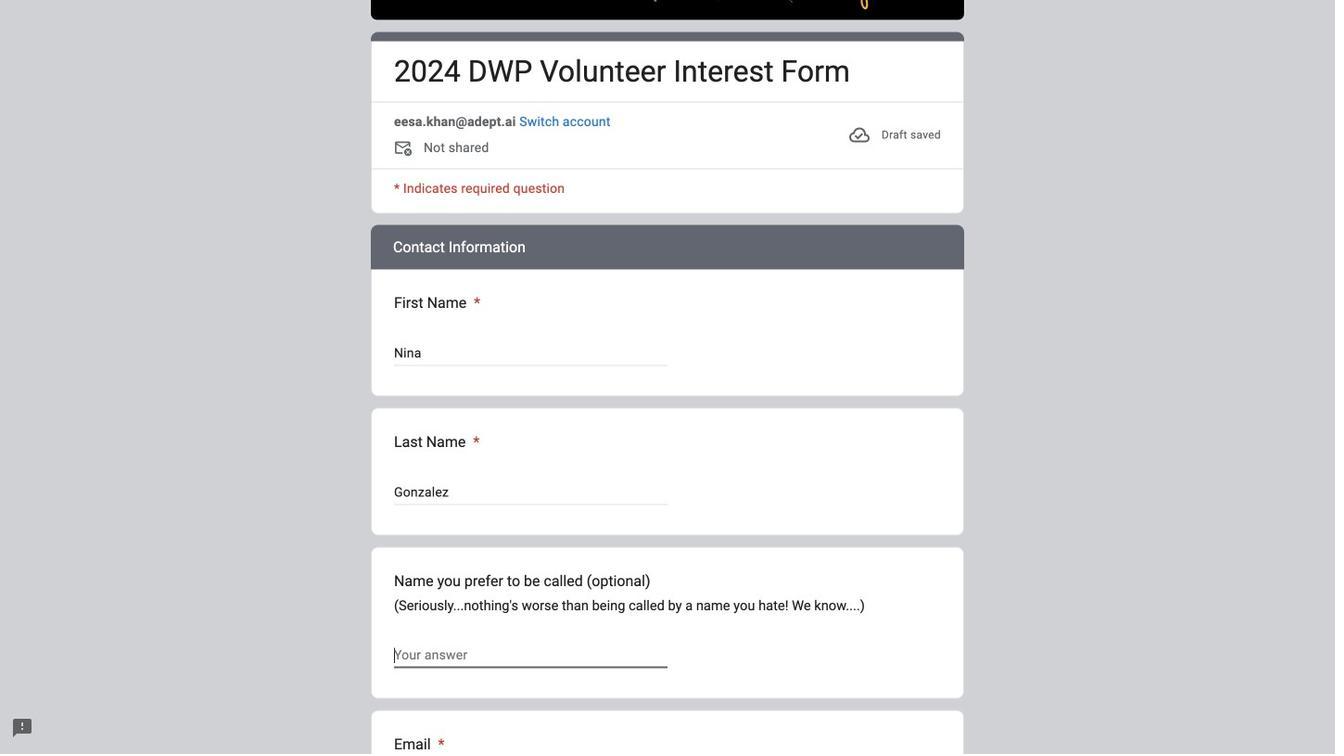 Task type: locate. For each thing, give the bounding box(es) containing it.
1 vertical spatial required question element
[[470, 431, 480, 453]]

None text field
[[394, 342, 668, 364]]

list
[[371, 225, 965, 754]]

None text field
[[394, 481, 668, 503], [394, 644, 668, 667], [394, 481, 668, 503], [394, 644, 668, 667]]

0 vertical spatial required question element
[[470, 292, 481, 314]]

heading
[[394, 53, 851, 91], [371, 225, 965, 270], [394, 292, 481, 314], [394, 431, 480, 453], [394, 733, 445, 754]]

status
[[849, 113, 942, 157]]

required question element
[[470, 292, 481, 314], [470, 431, 480, 453], [435, 733, 445, 754]]

report a problem to google image
[[11, 717, 33, 739]]

your email and google account are not part of your response image
[[394, 139, 424, 161], [394, 139, 417, 161]]



Task type: vqa. For each thing, say whether or not it's contained in the screenshot.
the middle required question element
yes



Task type: describe. For each thing, give the bounding box(es) containing it.
2 vertical spatial required question element
[[435, 733, 445, 754]]



